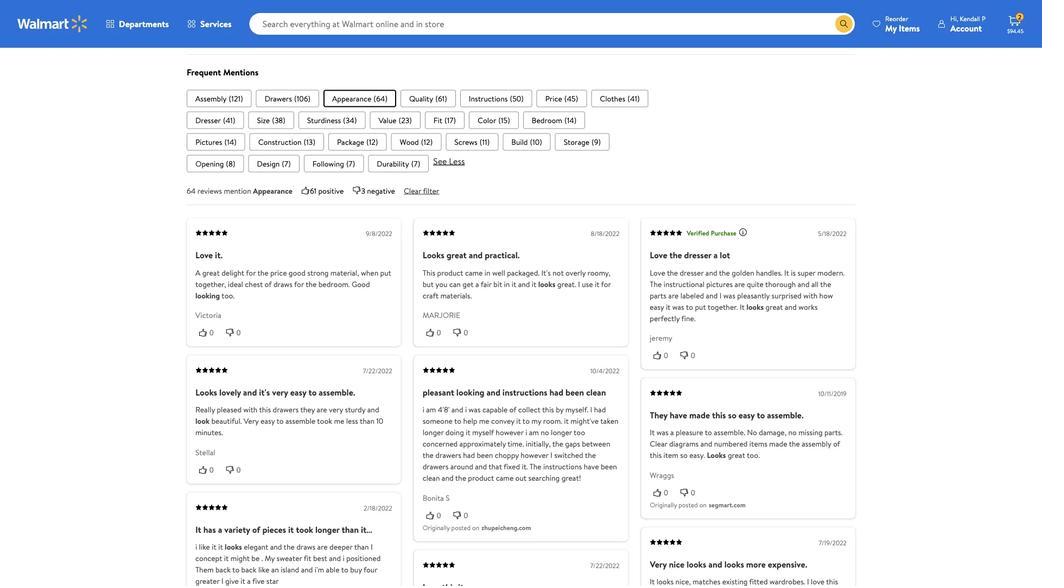 Task type: locate. For each thing, give the bounding box(es) containing it.
0 vertical spatial with
[[803, 290, 817, 301]]

dresser for a
[[684, 249, 712, 261]]

1 vertical spatial it.
[[522, 461, 528, 472]]

1 horizontal spatial looking
[[456, 386, 484, 398]]

0 horizontal spatial looks
[[195, 386, 217, 398]]

parts.
[[824, 427, 843, 438]]

been down between
[[601, 461, 617, 472]]

no up initially,
[[541, 427, 549, 438]]

list item down "construction"
[[248, 155, 299, 172]]

drawers (106)
[[265, 93, 310, 104]]

like up concept
[[199, 542, 210, 552]]

list item up opening (8)
[[187, 133, 245, 151]]

0 vertical spatial appearance
[[332, 93, 371, 104]]

has
[[203, 524, 216, 535]]

damage,
[[759, 427, 786, 438]]

am down my
[[529, 427, 539, 438]]

came inside i am 4'8' and i was capable of collect this by myself. i had someone to help me convey it to my room. it might've taken longer doing it myself however i am no longer too concerned approximately time. initially, the gaps between the drawers had been choppy however i switched the drawers around and that fixed it. the instructions have been clean and the product came out searching great!
[[496, 473, 514, 483]]

2 vertical spatial drawers
[[423, 461, 448, 472]]

my inside reorder my items
[[885, 22, 897, 34]]

1 horizontal spatial (12)
[[421, 136, 433, 147]]

list item down (34) at the left top of page
[[328, 133, 387, 151]]

drawers inside 'really pleased with this drawers they are very sturdy and look'
[[273, 404, 299, 415]]

list item containing opening
[[187, 155, 244, 172]]

0 horizontal spatial looking
[[195, 290, 220, 301]]

bit
[[493, 279, 502, 289]]

list item containing durability
[[368, 155, 429, 172]]

Search search field
[[249, 13, 855, 35]]

account
[[950, 22, 982, 34]]

1 horizontal spatial clean
[[586, 386, 606, 398]]

great down numbered
[[728, 450, 745, 461]]

1 horizontal spatial put
[[695, 301, 706, 312]]

by
[[556, 404, 564, 415]]

0 vertical spatial list
[[187, 90, 855, 107]]

took up fit
[[296, 524, 313, 535]]

1 vertical spatial very
[[650, 558, 667, 570]]

list item containing pictures
[[187, 133, 245, 151]]

best
[[313, 553, 327, 564]]

love up "parts"
[[650, 267, 665, 278]]

(10)
[[530, 136, 542, 147]]

approximately
[[459, 439, 506, 449]]

0 vertical spatial draws
[[273, 279, 292, 289]]

clothes (41)
[[600, 93, 640, 104]]

1 horizontal spatial back
[[241, 565, 257, 575]]

2 vertical spatial looks
[[707, 450, 726, 461]]

of
[[265, 279, 272, 289], [509, 404, 516, 415], [833, 439, 840, 449], [252, 524, 260, 535]]

list item
[[187, 90, 252, 107], [256, 90, 319, 107], [323, 90, 396, 107], [400, 90, 456, 107], [460, 90, 532, 107], [537, 90, 587, 107], [591, 90, 648, 107], [187, 111, 244, 129], [248, 111, 294, 129], [298, 111, 365, 129], [370, 111, 420, 129], [425, 111, 465, 129], [469, 111, 519, 129], [523, 111, 585, 129], [187, 133, 245, 151], [250, 133, 324, 151], [328, 133, 387, 151], [391, 133, 441, 151], [446, 133, 498, 151], [503, 133, 551, 151], [555, 133, 609, 151], [187, 155, 244, 172], [248, 155, 299, 172], [304, 155, 364, 172], [368, 155, 429, 172]]

list item up positive
[[304, 155, 364, 172]]

labeled
[[680, 290, 704, 301]]

0 vertical spatial had
[[550, 386, 563, 398]]

1 vertical spatial originally
[[423, 523, 450, 532]]

product up can
[[437, 267, 463, 278]]

quality (61)
[[409, 93, 447, 104]]

took right assemble
[[317, 416, 332, 426]]

1 vertical spatial 7/22/2022
[[590, 561, 619, 570]]

quality
[[409, 93, 433, 104]]

2 (7) from the left
[[346, 158, 355, 169]]

pleasant looking and instructions had been clean
[[423, 386, 606, 398]]

in left well
[[485, 267, 490, 278]]

list item containing value
[[370, 111, 420, 129]]

switched
[[554, 450, 583, 461]]

on for made
[[699, 500, 707, 509]]

with right pleased
[[243, 404, 257, 415]]

0 horizontal spatial me
[[334, 416, 344, 426]]

with up works
[[803, 290, 817, 301]]

draws inside a great delight for the price good strong material, when put together, ideal chest of draws for the bedroom. good looking too.
[[273, 279, 292, 289]]

love the dresser a lot
[[650, 249, 730, 261]]

dresser
[[684, 249, 712, 261], [680, 267, 704, 278]]

appearance
[[332, 93, 371, 104], [253, 185, 292, 196]]

no left missing
[[788, 427, 797, 438]]

1 vertical spatial (41)
[[223, 115, 235, 125]]

looks for looks lovely and it's very easy to assemble.
[[195, 386, 217, 398]]

0 vertical spatial very
[[272, 386, 288, 398]]

had up by
[[550, 386, 563, 398]]

(7) for durability (7)
[[411, 158, 420, 169]]

0 vertical spatial originally
[[650, 500, 677, 509]]

list item down (61) at left
[[425, 111, 465, 129]]

to inside beautiful. very easy to assemble took me less than 10 minutes.
[[276, 416, 284, 426]]

very inside beautiful. very easy to assemble took me less than 10 minutes.
[[244, 416, 259, 426]]

2 vertical spatial list
[[187, 133, 855, 151]]

(14) for bedroom (14)
[[564, 115, 576, 125]]

no inside it was a pleasure to assemble. no damage, no missing parts. clear diagrams and numbered items made the assembly of this item so easy.
[[788, 427, 797, 438]]

clean down 10/4/2022
[[586, 386, 606, 398]]

2 vertical spatial than
[[354, 542, 369, 552]]

list item down (38)
[[250, 133, 324, 151]]

1 (12) from the left
[[366, 136, 378, 147]]

1 horizontal spatial clear
[[650, 439, 667, 449]]

2 horizontal spatial assemble.
[[767, 409, 804, 421]]

clean up the bonita on the bottom left of page
[[423, 473, 440, 483]]

elegant and the draws are deeper than i concept it might be . my sweater fit best and i positioned them back to back like an island and i'm able to buy four greater i give it a five star
[[195, 542, 381, 586]]

no inside i am 4'8' and i was capable of collect this by myself. i had someone to help me convey it to my room. it might've taken longer doing it myself however i am no longer too concerned approximately time. initially, the gaps between the drawers had been choppy however i switched the drawers around and that fixed it. the instructions have been clean and the product came out searching great!
[[541, 427, 549, 438]]

1 no from the left
[[541, 427, 549, 438]]

0 down "wraggs"
[[664, 488, 668, 497]]

originally down 'bonita s'
[[423, 523, 450, 532]]

parts
[[650, 290, 666, 301]]

clear
[[404, 185, 421, 196], [650, 439, 667, 449]]

great inside a great delight for the price good strong material, when put together, ideal chest of draws for the bedroom. good looking too.
[[202, 267, 220, 278]]

1 horizontal spatial very
[[650, 558, 667, 570]]

(7) right design
[[282, 158, 291, 169]]

was
[[723, 290, 735, 301], [672, 301, 684, 312], [469, 404, 481, 415], [657, 427, 668, 438]]

2 horizontal spatial had
[[594, 404, 606, 415]]

(121)
[[229, 93, 243, 104]]

3
[[361, 185, 365, 196]]

with inside 'really pleased with this drawers they are very sturdy and look'
[[243, 404, 257, 415]]

pictures
[[706, 279, 733, 289]]

0 horizontal spatial it.
[[215, 249, 223, 261]]

i left use
[[578, 279, 580, 289]]

1 horizontal spatial posted
[[679, 500, 698, 509]]

(14)
[[564, 115, 576, 125], [224, 136, 236, 147]]

clean inside i am 4'8' and i was capable of collect this by myself. i had someone to help me convey it to my room. it might've taken longer doing it myself however i am no longer too concerned approximately time. initially, the gaps between the drawers had been choppy however i switched the drawers around and that fixed it. the instructions have been clean and the product came out searching great!
[[423, 473, 440, 483]]

0 vertical spatial too.
[[222, 290, 235, 301]]

however down initially,
[[521, 450, 549, 461]]

0 horizontal spatial put
[[380, 267, 391, 278]]

draws inside elegant and the draws are deeper than i concept it might be . my sweater fit best and i positioned them back to back like an island and i'm able to buy four greater i give it a five star
[[296, 542, 315, 552]]

construction
[[258, 136, 302, 147]]

Walmart Site-Wide search field
[[249, 13, 855, 35]]

1 horizontal spatial made
[[769, 439, 787, 449]]

1 vertical spatial the
[[530, 461, 541, 472]]

am left 4'8'
[[426, 404, 436, 415]]

list item containing size
[[248, 111, 294, 129]]

deeper
[[329, 542, 353, 552]]

0 horizontal spatial made
[[689, 409, 710, 421]]

capable
[[482, 404, 508, 415]]

too. down the items
[[747, 450, 760, 461]]

i up help
[[465, 404, 467, 415]]

convey
[[491, 416, 514, 426]]

to up they
[[309, 386, 317, 398]]

1 vertical spatial my
[[265, 553, 275, 564]]

2 horizontal spatial (7)
[[411, 158, 420, 169]]

i up positioned
[[371, 542, 373, 552]]

came down fixed at the bottom left
[[496, 473, 514, 483]]

(23)
[[399, 115, 412, 125]]

a
[[714, 249, 718, 261], [475, 279, 479, 289], [670, 427, 674, 438], [218, 524, 222, 535], [247, 576, 251, 586]]

storage (9)
[[564, 136, 601, 147]]

get
[[463, 279, 474, 289]]

0 horizontal spatial came
[[465, 267, 483, 278]]

1 horizontal spatial had
[[550, 386, 563, 398]]

1 vertical spatial (14)
[[224, 136, 236, 147]]

assemble. for looks lovely and it's very easy to assemble.
[[319, 386, 355, 398]]

looking down together,
[[195, 290, 220, 301]]

and
[[469, 249, 483, 261], [705, 267, 717, 278], [518, 279, 530, 289], [798, 279, 810, 289], [706, 290, 718, 301], [785, 301, 797, 312], [243, 386, 257, 398], [487, 386, 500, 398], [367, 404, 379, 415], [451, 404, 463, 415], [700, 439, 712, 449], [475, 461, 487, 472], [442, 473, 454, 483], [270, 542, 282, 552], [329, 553, 341, 564], [708, 558, 722, 570], [301, 565, 313, 575]]

greater
[[195, 576, 220, 586]]

list up (15)
[[187, 90, 855, 107]]

a inside it was a pleasure to assemble. no damage, no missing parts. clear diagrams and numbered items made the assembly of this item so easy.
[[670, 427, 674, 438]]

0 vertical spatial on
[[699, 500, 707, 509]]

list item containing dresser
[[187, 111, 244, 129]]

list item up the 'package'
[[298, 111, 365, 129]]

than up positioned
[[354, 542, 369, 552]]

of inside it was a pleasure to assemble. no damage, no missing parts. clear diagrams and numbered items made the assembly of this item so easy.
[[833, 439, 840, 449]]

1 vertical spatial dresser
[[680, 267, 704, 278]]

and up 10
[[367, 404, 379, 415]]

durability
[[377, 158, 409, 169]]

0 horizontal spatial originally
[[423, 523, 450, 532]]

pleasure
[[676, 427, 703, 438]]

i like it it looks
[[195, 542, 242, 552]]

(50)
[[510, 93, 524, 104]]

list containing pictures
[[187, 133, 855, 151]]

assemble. up numbered
[[714, 427, 745, 438]]

however up time.
[[496, 427, 524, 438]]

1 horizontal spatial my
[[885, 22, 897, 34]]

0 horizontal spatial posted
[[451, 523, 471, 532]]

longer down someone
[[423, 427, 444, 438]]

2 list from the top
[[187, 111, 855, 129]]

me left 'less' on the left of the page
[[334, 416, 344, 426]]

0 vertical spatial instructions
[[502, 386, 547, 398]]

dresser for and
[[680, 267, 704, 278]]

and inside great and works perfectly fine.
[[785, 301, 797, 312]]

been down the approximately
[[477, 450, 493, 461]]

made inside it was a pleasure to assemble. no damage, no missing parts. clear diagrams and numbered items made the assembly of this item so easy.
[[769, 439, 787, 449]]

longer
[[423, 427, 444, 438], [551, 427, 572, 438], [315, 524, 340, 535]]

reorder my items
[[885, 14, 920, 34]]

put down the labeled on the right of page
[[695, 301, 706, 312]]

following (7)
[[313, 158, 355, 169]]

1 horizontal spatial (41)
[[627, 93, 640, 104]]

1 horizontal spatial me
[[479, 416, 489, 426]]

1 vertical spatial put
[[695, 301, 706, 312]]

bonita s
[[423, 493, 450, 503]]

have inside i am 4'8' and i was capable of collect this by myself. i had someone to help me convey it to my room. it might've taken longer doing it myself however i am no longer too concerned approximately time. initially, the gaps between the drawers had been choppy however i switched the drawers around and that fixed it. the instructions have been clean and the product came out searching great!
[[584, 461, 599, 472]]

0 vertical spatial than
[[360, 416, 374, 426]]

list containing dresser
[[187, 111, 855, 129]]

room.
[[543, 416, 562, 426]]

1 horizontal spatial assemble.
[[714, 427, 745, 438]]

dresser down verified
[[684, 249, 712, 261]]

fair
[[481, 279, 492, 289]]

easy
[[650, 301, 664, 312], [290, 386, 306, 398], [739, 409, 755, 421], [261, 416, 275, 426]]

2 back from the left
[[241, 565, 257, 575]]

pieces
[[262, 524, 286, 535]]

longer inside the it has a variety of pieces it took longer than it should
[[315, 524, 340, 535]]

0 vertical spatial made
[[689, 409, 710, 421]]

and inside this product came in well packaged. it's not overly roomy, but you can get a fair bit in it and it
[[518, 279, 530, 289]]

list item up dresser (41)
[[187, 90, 252, 107]]

the inside it was a pleasure to assemble. no damage, no missing parts. clear diagrams and numbered items made the assembly of this item so easy.
[[789, 439, 800, 449]]

back up give
[[215, 565, 231, 575]]

2 no from the left
[[788, 427, 797, 438]]

had up around
[[463, 450, 475, 461]]

was inside i am 4'8' and i was capable of collect this by myself. i had someone to help me convey it to my room. it might've taken longer doing it myself however i am no longer too concerned approximately time. initially, the gaps between the drawers had been choppy however i switched the drawers around and that fixed it. the instructions have been clean and the product came out searching great!
[[469, 404, 481, 415]]

3 list from the top
[[187, 133, 855, 151]]

practical.
[[485, 249, 520, 261]]

10
[[376, 416, 383, 426]]

to left assemble
[[276, 416, 284, 426]]

have right they
[[670, 409, 687, 421]]

1 horizontal spatial with
[[803, 290, 817, 301]]

item
[[663, 450, 678, 461]]

made up pleasure
[[689, 409, 710, 421]]

1 vertical spatial came
[[496, 473, 514, 483]]

me
[[334, 416, 344, 426], [479, 416, 489, 426]]

for down "roomy,"
[[601, 279, 611, 289]]

list item containing build
[[503, 133, 551, 151]]

0 vertical spatial (41)
[[627, 93, 640, 104]]

0 vertical spatial 7/22/2022
[[363, 366, 392, 375]]

a left five
[[247, 576, 251, 586]]

list item containing quality
[[400, 90, 456, 107]]

walmart image
[[17, 15, 88, 33]]

when
[[361, 267, 378, 278]]

0 horizontal spatial (7)
[[282, 158, 291, 169]]

0 vertical spatial product
[[437, 267, 463, 278]]

list item down price
[[523, 111, 585, 129]]

list item down instructions (50)
[[469, 111, 519, 129]]

in
[[485, 267, 490, 278], [504, 279, 510, 289]]

1 horizontal spatial it.
[[522, 461, 528, 472]]

(14) for pictures (14)
[[224, 136, 236, 147]]

1 vertical spatial appearance
[[253, 185, 292, 196]]

of inside i am 4'8' and i was capable of collect this by myself. i had someone to help me convey it to my room. it might've taken longer doing it myself however i am no longer too concerned approximately time. initially, the gaps between the drawers had been choppy however i switched the drawers around and that fixed it. the instructions have been clean and the product came out searching great!
[[509, 404, 516, 415]]

the up "parts"
[[650, 279, 662, 289]]

too. down 'ideal'
[[222, 290, 235, 301]]

list item up bedroom (14)
[[537, 90, 587, 107]]

taken
[[600, 416, 618, 426]]

me up "myself"
[[479, 416, 489, 426]]

0 vertical spatial dresser
[[684, 249, 712, 261]]

back down be in the bottom left of the page
[[241, 565, 257, 575]]

0 horizontal spatial draws
[[273, 279, 292, 289]]

hi, kendall p account
[[950, 14, 986, 34]]

(12)
[[366, 136, 378, 147], [421, 136, 433, 147]]

list item right "(45)"
[[591, 90, 648, 107]]

0 vertical spatial put
[[380, 267, 391, 278]]

posted for looking
[[451, 523, 471, 532]]

than inside elegant and the draws are deeper than i concept it might be . my sweater fit best and i positioned them back to back like an island and i'm able to buy four greater i give it a five star
[[354, 542, 369, 552]]

0 vertical spatial (14)
[[564, 115, 576, 125]]

love up a
[[195, 249, 213, 261]]

0 down materials.
[[464, 328, 468, 337]]

my right .
[[265, 553, 275, 564]]

clear filter button
[[404, 185, 439, 196]]

came up get
[[465, 267, 483, 278]]

7/22/2022
[[363, 366, 392, 375], [590, 561, 619, 570]]

(8)
[[226, 158, 235, 169]]

list item containing package
[[328, 133, 387, 151]]

verified purchase information image
[[739, 228, 747, 237]]

it. inside i am 4'8' and i was capable of collect this by myself. i had someone to help me convey it to my room. it might've taken longer doing it myself however i am no longer too concerned approximately time. initially, the gaps between the drawers had been choppy however i switched the drawers around and that fixed it. the instructions have been clean and the product came out searching great!
[[522, 461, 528, 472]]

product inside this product came in well packaged. it's not overly roomy, but you can get a fair bit in it and it
[[437, 267, 463, 278]]

1 vertical spatial however
[[521, 450, 549, 461]]

0 vertical spatial the
[[650, 279, 662, 289]]

0 vertical spatial clean
[[586, 386, 606, 398]]

0 vertical spatial it.
[[215, 249, 223, 261]]

of inside the it has a variety of pieces it took longer than it should
[[252, 524, 260, 535]]

love the dresser and the golden handles. it is super modern. the instructional pictures are quite thorough and all the parts are labeled and i was pleasantly surprised with how easy it was to put together. it
[[650, 267, 845, 312]]

(41) for clothes (41)
[[627, 93, 640, 104]]

0 horizontal spatial with
[[243, 404, 257, 415]]

zhupeicheng.com
[[482, 523, 531, 532]]

1 horizontal spatial been
[[565, 386, 584, 398]]

this down it's
[[259, 404, 271, 415]]

very right beautiful.
[[244, 416, 259, 426]]

1 vertical spatial clear
[[650, 439, 667, 449]]

dresser inside the love the dresser and the golden handles. it is super modern. the instructional pictures are quite thorough and all the parts are labeled and i was pleasantly surprised with how easy it was to put together. it
[[680, 267, 704, 278]]

1 vertical spatial took
[[296, 524, 313, 535]]

love inside the love the dresser and the golden handles. it is super modern. the instructional pictures are quite thorough and all the parts are labeled and i was pleasantly surprised with how easy it was to put together. it
[[650, 267, 665, 278]]

i
[[578, 279, 580, 289], [719, 290, 722, 301], [590, 404, 592, 415], [550, 450, 552, 461], [371, 542, 373, 552], [221, 576, 223, 586]]

longer down 'room.'
[[551, 427, 572, 438]]

for inside great. i use it for craft materials.
[[601, 279, 611, 289]]

0 horizontal spatial on
[[472, 523, 479, 532]]

2 (12) from the left
[[421, 136, 433, 147]]

(12) for wood (12)
[[421, 136, 433, 147]]

list
[[187, 90, 855, 107], [187, 111, 855, 129], [187, 133, 855, 151]]

filter
[[423, 185, 439, 196]]

i down deeper
[[343, 553, 344, 564]]

like
[[199, 542, 210, 552], [258, 565, 269, 575]]

1 me from the left
[[334, 416, 344, 426]]

0 horizontal spatial assemble.
[[319, 386, 355, 398]]

looks up "really"
[[195, 386, 217, 398]]

0 horizontal spatial clear
[[404, 185, 421, 196]]

drawers
[[265, 93, 292, 104]]

(7)
[[282, 158, 291, 169], [346, 158, 355, 169], [411, 158, 420, 169]]

(45)
[[564, 93, 578, 104]]

3 (7) from the left
[[411, 158, 420, 169]]

1 horizontal spatial so
[[728, 409, 736, 421]]

0 horizontal spatial (41)
[[223, 115, 235, 125]]

assemble
[[285, 416, 315, 426]]

it was a pleasure to assemble. no damage, no missing parts. clear diagrams and numbered items made the assembly of this item so easy.
[[650, 427, 843, 461]]

1 horizontal spatial for
[[294, 279, 304, 289]]

it inside great. i use it for craft materials.
[[595, 279, 599, 289]]

1 list from the top
[[187, 90, 855, 107]]

great. i use it for craft materials.
[[423, 279, 611, 301]]

love up instructional
[[650, 249, 667, 261]]

1 horizontal spatial appearance
[[332, 93, 371, 104]]

0 horizontal spatial so
[[680, 450, 688, 461]]

and inside it was a pleasure to assemble. no damage, no missing parts. clear diagrams and numbered items made the assembly of this item so easy.
[[700, 439, 712, 449]]

it. up delight
[[215, 249, 223, 261]]

great.
[[557, 279, 576, 289]]

and down 'pictures'
[[706, 290, 718, 301]]

my
[[532, 416, 541, 426]]

too. inside a great delight for the price good strong material, when put together, ideal chest of draws for the bedroom. good looking too.
[[222, 290, 235, 301]]

longer up deeper
[[315, 524, 340, 535]]

list item containing sturdiness
[[298, 111, 365, 129]]

1 horizontal spatial came
[[496, 473, 514, 483]]

mention
[[224, 185, 251, 196]]

list item down bedroom (14)
[[555, 133, 609, 151]]

(7) for design (7)
[[282, 158, 291, 169]]

1 vertical spatial than
[[342, 524, 359, 535]]

appearance inside list item
[[332, 93, 371, 104]]

0 horizontal spatial my
[[265, 553, 275, 564]]

assemble. up damage,
[[767, 409, 804, 421]]

on for and
[[472, 523, 479, 532]]

clean
[[586, 386, 606, 398], [423, 473, 440, 483]]

(7) down wood (12)
[[411, 158, 420, 169]]

me inside i am 4'8' and i was capable of collect this by myself. i had someone to help me convey it to my room. it might've taken longer doing it myself however i am no longer too concerned approximately time. initially, the gaps between the drawers had been choppy however i switched the drawers around and that fixed it. the instructions have been clean and the product came out searching great!
[[479, 416, 489, 426]]

the up searching on the bottom of the page
[[530, 461, 541, 472]]

positive
[[318, 185, 344, 196]]

1 vertical spatial like
[[258, 565, 269, 575]]

1 (7) from the left
[[282, 158, 291, 169]]

10/11/2019
[[818, 389, 847, 398]]

so up numbered
[[728, 409, 736, 421]]

are inside 'really pleased with this drawers they are very sturdy and look'
[[317, 404, 327, 415]]

list item containing bedroom
[[523, 111, 585, 129]]

list item down the wood
[[368, 155, 429, 172]]

love for love the dresser and the golden handles. it is super modern. the instructional pictures are quite thorough and all the parts are labeled and i was pleasantly surprised with how easy it was to put together. it
[[650, 267, 665, 278]]

2 horizontal spatial for
[[601, 279, 611, 289]]

together,
[[195, 279, 226, 289]]

0 horizontal spatial clean
[[423, 473, 440, 483]]

2 me from the left
[[479, 416, 489, 426]]

1 vertical spatial been
[[477, 450, 493, 461]]

1 horizontal spatial draws
[[296, 542, 315, 552]]

1 vertical spatial looks
[[195, 386, 217, 398]]

3 negative
[[361, 185, 395, 196]]

0 horizontal spatial no
[[541, 427, 549, 438]]

works
[[798, 301, 818, 312]]

1 vertical spatial made
[[769, 439, 787, 449]]

originally down "wraggs"
[[650, 500, 677, 509]]

list item up color (15)
[[460, 90, 532, 107]]

too
[[574, 427, 585, 438]]

it has a variety of pieces it took longer than it should
[[195, 524, 366, 551]]

0 vertical spatial clear
[[404, 185, 421, 196]]

are right "parts"
[[668, 290, 679, 301]]

lot
[[720, 249, 730, 261]]

a
[[195, 267, 200, 278]]

and up easy.
[[700, 439, 712, 449]]

list up see less list
[[187, 133, 855, 151]]

of up the elegant
[[252, 524, 260, 535]]

a inside the it has a variety of pieces it took longer than it should
[[218, 524, 222, 535]]



Task type: vqa. For each thing, say whether or not it's contained in the screenshot.


Task type: describe. For each thing, give the bounding box(es) containing it.
this inside 'really pleased with this drawers they are very sturdy and look'
[[259, 404, 271, 415]]

i'm
[[315, 565, 324, 575]]

assemble. for they have made this so easy to assemble.
[[767, 409, 804, 421]]

great and works perfectly fine.
[[650, 301, 818, 323]]

beautiful. very easy to assemble took me less than 10 minutes.
[[195, 416, 383, 438]]

material,
[[330, 267, 359, 278]]

was up together.
[[723, 290, 735, 301]]

2 horizontal spatial looks
[[707, 450, 726, 461]]

and left all
[[798, 279, 810, 289]]

0 up originally posted on segmart.com on the right of the page
[[691, 488, 695, 497]]

assemble. inside it was a pleasure to assemble. no damage, no missing parts. clear diagrams and numbered items made the assembly of this item so easy.
[[714, 427, 745, 438]]

to left buy
[[341, 565, 348, 575]]

than inside the it has a variety of pieces it took longer than it should
[[342, 524, 359, 535]]

was up fine.
[[672, 301, 684, 312]]

i left "switched"
[[550, 450, 552, 461]]

1 back from the left
[[215, 565, 231, 575]]

0 down victoria
[[209, 328, 214, 337]]

(15)
[[498, 115, 510, 125]]

value (23)
[[378, 115, 412, 125]]

a left lot
[[714, 249, 718, 261]]

to up doing
[[454, 416, 461, 426]]

0 up 'originally posted on zhupeicheng.com'
[[464, 511, 468, 520]]

looks down pleasantly
[[746, 301, 764, 312]]

roomy,
[[588, 267, 610, 278]]

dresser
[[195, 115, 221, 125]]

good
[[289, 267, 305, 278]]

bedroom (14)
[[532, 115, 576, 125]]

frequent mentions
[[187, 66, 259, 78]]

elegant
[[244, 542, 268, 552]]

and up 'pictures'
[[705, 267, 717, 278]]

1 vertical spatial had
[[594, 404, 606, 415]]

surprised
[[772, 290, 802, 301]]

it inside the love the dresser and the golden handles. it is super modern. the instructional pictures are quite thorough and all the parts are labeled and i was pleasantly surprised with how easy it was to put together. it
[[666, 301, 671, 312]]

list item containing drawers
[[256, 90, 319, 107]]

i inside great. i use it for craft materials.
[[578, 279, 580, 289]]

0 down stellal
[[209, 466, 214, 474]]

package (12)
[[337, 136, 378, 147]]

1 vertical spatial in
[[504, 279, 510, 289]]

61
[[310, 185, 316, 196]]

myself
[[472, 427, 494, 438]]

and down fit
[[301, 565, 313, 575]]

a inside this product came in well packaged. it's not overly roomy, but you can get a fair bit in it and it
[[475, 279, 479, 289]]

looks great too.
[[707, 450, 760, 461]]

negative
[[367, 185, 395, 196]]

frequent
[[187, 66, 221, 78]]

great for and
[[446, 249, 467, 261]]

list item containing screws
[[446, 133, 498, 151]]

instructions inside i am 4'8' and i was capable of collect this by myself. i had someone to help me convey it to my room. it might've taken longer doing it myself however i am no longer too concerned approximately time. initially, the gaps between the drawers had been choppy however i switched the drawers around and that fixed it. the instructions have been clean and the product came out searching great!
[[543, 461, 582, 472]]

pleasantly
[[737, 290, 770, 301]]

this up numbered
[[712, 409, 726, 421]]

love for love the dresser a lot
[[650, 249, 667, 261]]

list item containing assembly
[[187, 90, 252, 107]]

island
[[281, 565, 299, 575]]

instructions (50)
[[469, 93, 524, 104]]

use
[[582, 279, 593, 289]]

reviews
[[197, 185, 222, 196]]

five
[[252, 576, 265, 586]]

how
[[819, 290, 833, 301]]

they
[[650, 409, 668, 421]]

i up concept
[[195, 542, 197, 552]]

0 vertical spatial so
[[728, 409, 736, 421]]

good
[[352, 279, 370, 289]]

it down pleasantly
[[740, 301, 745, 312]]

8/18/2022
[[591, 229, 619, 238]]

positioned
[[346, 553, 381, 564]]

0 horizontal spatial 7/22/2022
[[363, 366, 392, 375]]

originally for they
[[650, 500, 677, 509]]

me inside beautiful. very easy to assemble took me less than 10 minutes.
[[334, 416, 344, 426]]

collect
[[518, 404, 541, 415]]

0 down 'bonita s'
[[437, 511, 441, 520]]

0 horizontal spatial had
[[463, 450, 475, 461]]

1 vertical spatial am
[[529, 427, 539, 438]]

list item containing appearance
[[323, 90, 396, 107]]

this inside it was a pleasure to assemble. no damage, no missing parts. clear diagrams and numbered items made the assembly of this item so easy.
[[650, 450, 662, 461]]

help
[[463, 416, 477, 426]]

and up sweater
[[270, 542, 282, 552]]

0 horizontal spatial am
[[426, 404, 436, 415]]

looks up the might
[[225, 542, 242, 552]]

very inside 'really pleased with this drawers they are very sturdy and look'
[[329, 404, 343, 415]]

and down around
[[442, 473, 454, 483]]

i up might've
[[590, 404, 592, 415]]

this inside i am 4'8' and i was capable of collect this by myself. i had someone to help me convey it to my room. it might've taken longer doing it myself however i am no longer too concerned approximately time. initially, the gaps between the drawers had been choppy however i switched the drawers around and that fixed it. the instructions have been clean and the product came out searching great!
[[542, 404, 554, 415]]

i am 4'8' and i was capable of collect this by myself. i had someone to help me convey it to my room. it might've taken longer doing it myself however i am no longer too concerned approximately time. initially, the gaps between the drawers had been choppy however i switched the drawers around and that fixed it. the instructions have been clean and the product came out searching great!
[[423, 404, 618, 483]]

0 horizontal spatial been
[[477, 450, 493, 461]]

and inside 'really pleased with this drawers they are very sturdy and look'
[[367, 404, 379, 415]]

(7) for following (7)
[[346, 158, 355, 169]]

list item containing construction
[[250, 133, 324, 151]]

handles.
[[756, 267, 782, 278]]

and up capable
[[487, 386, 500, 398]]

great inside great and works perfectly fine.
[[766, 301, 783, 312]]

pictures (14)
[[195, 136, 236, 147]]

choppy
[[495, 450, 519, 461]]

0 vertical spatial been
[[565, 386, 584, 398]]

easy inside beautiful. very easy to assemble took me less than 10 minutes.
[[261, 416, 275, 426]]

gaps
[[565, 439, 580, 449]]

1 horizontal spatial too.
[[747, 450, 760, 461]]

i left give
[[221, 576, 223, 586]]

quite
[[747, 279, 764, 289]]

my inside elegant and the draws are deeper than i concept it might be . my sweater fit best and i positioned them back to back like an island and i'm able to buy four greater i give it a five star
[[265, 553, 275, 564]]

kendall
[[960, 14, 980, 23]]

and left that at the bottom
[[475, 461, 487, 472]]

to up give
[[232, 565, 239, 575]]

the inside elegant and the draws are deeper than i concept it might be . my sweater fit best and i positioned them back to back like an island and i'm able to buy four greater i give it a five star
[[284, 542, 295, 552]]

list item containing storage
[[555, 133, 609, 151]]

was inside it was a pleasure to assemble. no damage, no missing parts. clear diagrams and numbered items made the assembly of this item so easy.
[[657, 427, 668, 438]]

mentions
[[223, 66, 259, 78]]

instructions
[[469, 93, 508, 104]]

it inside the it has a variety of pieces it took longer than it should
[[195, 524, 201, 535]]

originally for pleasant
[[423, 523, 450, 532]]

to up no
[[757, 409, 765, 421]]

took inside beautiful. very easy to assemble took me less than 10 minutes.
[[317, 416, 332, 426]]

i inside the love the dresser and the golden handles. it is super modern. the instructional pictures are quite thorough and all the parts are labeled and i was pleasantly surprised with how easy it was to put together. it
[[719, 290, 722, 301]]

list item containing color
[[469, 111, 519, 129]]

someone
[[423, 416, 453, 426]]

to inside it was a pleasure to assemble. no damage, no missing parts. clear diagrams and numbered items made the assembly of this item so easy.
[[705, 427, 712, 438]]

posted for have
[[679, 500, 698, 509]]

1 horizontal spatial longer
[[423, 427, 444, 438]]

and up able
[[329, 553, 341, 564]]

list item containing price
[[537, 90, 587, 107]]

might've
[[571, 416, 599, 426]]

than inside beautiful. very easy to assemble took me less than 10 minutes.
[[360, 416, 374, 426]]

looks down it's
[[538, 279, 555, 289]]

list item containing clothes
[[591, 90, 648, 107]]

clear inside it was a pleasure to assemble. no damage, no missing parts. clear diagrams and numbered items made the assembly of this item so easy.
[[650, 439, 667, 449]]

price
[[270, 267, 287, 278]]

lovely
[[219, 386, 241, 398]]

chest
[[245, 279, 263, 289]]

great for too.
[[728, 450, 745, 461]]

easy up they
[[290, 386, 306, 398]]

and left it's
[[243, 386, 257, 398]]

clothes
[[600, 93, 625, 104]]

love for love it.
[[195, 249, 213, 261]]

to inside the love the dresser and the golden handles. it is super modern. the instructional pictures are quite thorough and all the parts are labeled and i was pleasantly surprised with how easy it was to put together. it
[[686, 301, 693, 312]]

1 vertical spatial looking
[[456, 386, 484, 398]]

and left practical.
[[469, 249, 483, 261]]

2 horizontal spatial longer
[[551, 427, 572, 438]]

are down golden
[[735, 279, 745, 289]]

0 vertical spatial however
[[496, 427, 524, 438]]

so inside it was a pleasure to assemble. no damage, no missing parts. clear diagrams and numbered items made the assembly of this item so easy.
[[680, 450, 688, 461]]

p
[[982, 14, 986, 23]]

2/18/2022
[[364, 503, 392, 513]]

services
[[200, 18, 232, 30]]

5/18/2022
[[818, 229, 847, 238]]

put inside a great delight for the price good strong material, when put together, ideal chest of draws for the bedroom. good looking too.
[[380, 267, 391, 278]]

and right nice
[[708, 558, 722, 570]]

can
[[449, 279, 461, 289]]

durability (7)
[[377, 158, 420, 169]]

looks for looks great and practical.
[[423, 249, 444, 261]]

services button
[[178, 11, 241, 37]]

perfectly
[[650, 313, 680, 323]]

storage
[[564, 136, 589, 147]]

it's
[[259, 386, 270, 398]]

a great delight for the price good strong material, when put together, ideal chest of draws for the bedroom. good looking too.
[[195, 267, 391, 301]]

verified
[[687, 228, 709, 237]]

product inside i am 4'8' and i was capable of collect this by myself. i had someone to help me convey it to my room. it might've taken longer doing it myself however i am no longer too concerned approximately time. initially, the gaps between the drawers had been choppy however i switched the drawers around and that fixed it. the instructions have been clean and the product came out searching great!
[[468, 473, 494, 483]]

fixed
[[504, 461, 520, 472]]

beautiful.
[[211, 416, 242, 426]]

took inside the it has a variety of pieces it took longer than it should
[[296, 524, 313, 535]]

easy up no
[[739, 409, 755, 421]]

build
[[511, 136, 528, 147]]

(38)
[[272, 115, 285, 125]]

i up initially,
[[525, 427, 527, 438]]

thorough
[[765, 279, 796, 289]]

list item containing fit
[[425, 111, 465, 129]]

0 horizontal spatial in
[[485, 267, 490, 278]]

0 down beautiful.
[[237, 466, 241, 474]]

pleasant
[[423, 386, 454, 398]]

segmart.com
[[709, 500, 746, 509]]

with inside the love the dresser and the golden handles. it is super modern. the instructional pictures are quite thorough and all the parts are labeled and i was pleasantly surprised with how easy it was to put together. it
[[803, 290, 817, 301]]

pleased
[[217, 404, 242, 415]]

looking inside a great delight for the price good strong material, when put together, ideal chest of draws for the bedroom. good looking too.
[[195, 290, 220, 301]]

(13)
[[304, 136, 315, 147]]

put inside the love the dresser and the golden handles. it is super modern. the instructional pictures are quite thorough and all the parts are labeled and i was pleasantly surprised with how easy it was to put together. it
[[695, 301, 706, 312]]

came inside this product came in well packaged. it's not overly roomy, but you can get a fair bit in it and it
[[465, 267, 483, 278]]

list item containing design
[[248, 155, 299, 172]]

of inside a great delight for the price good strong material, when put together, ideal chest of draws for the bedroom. good looking too.
[[265, 279, 272, 289]]

$94.45
[[1007, 27, 1024, 34]]

list containing assembly
[[187, 90, 855, 107]]

0 horizontal spatial for
[[246, 267, 256, 278]]

color (15)
[[478, 115, 510, 125]]

i up someone
[[423, 404, 424, 415]]

see less list
[[187, 155, 855, 172]]

and right 4'8'
[[451, 404, 463, 415]]

is
[[791, 267, 796, 278]]

are inside elegant and the draws are deeper than i concept it might be . my sweater fit best and i positioned them back to back like an island and i'm able to buy four greater i give it a five star
[[317, 542, 328, 552]]

you
[[435, 279, 447, 289]]

0 down marjorie
[[437, 328, 441, 337]]

to left my
[[523, 416, 530, 426]]

search icon image
[[840, 20, 848, 28]]

easy inside the love the dresser and the golden handles. it is super modern. the instructional pictures are quite thorough and all the parts are labeled and i was pleasantly surprised with how easy it was to put together. it
[[650, 301, 664, 312]]

looks left more
[[724, 558, 744, 570]]

0 down jeremy
[[664, 351, 668, 360]]

64
[[187, 185, 196, 196]]

0 down 'ideal'
[[237, 328, 241, 337]]

the inside i am 4'8' and i was capable of collect this by myself. i had someone to help me convey it to my room. it might've taken longer doing it myself however i am no longer too concerned approximately time. initially, the gaps between the drawers had been choppy however i switched the drawers around and that fixed it. the instructions have been clean and the product came out searching great!
[[530, 461, 541, 472]]

design (7)
[[257, 158, 291, 169]]

time.
[[508, 439, 524, 449]]

color
[[478, 115, 496, 125]]

0 down fine.
[[691, 351, 695, 360]]

this
[[423, 267, 435, 278]]

be
[[251, 553, 260, 564]]

(17)
[[445, 115, 456, 125]]

i inside elegant and the draws are deeper than i concept it might be . my sweater fit best and i positioned them back to back like an island and i'm able to buy four greater i give it a five star
[[343, 553, 344, 564]]

it inside it was a pleasure to assemble. no damage, no missing parts. clear diagrams and numbered items made the assembly of this item so easy.
[[650, 427, 655, 438]]

expensive.
[[768, 558, 807, 570]]

1 horizontal spatial have
[[670, 409, 687, 421]]

a inside elegant and the draws are deeper than i concept it might be . my sweater fit best and i positioned them back to back like an island and i'm able to buy four greater i give it a five star
[[247, 576, 251, 586]]

1 vertical spatial drawers
[[435, 450, 461, 461]]

(41) for dresser (41)
[[223, 115, 235, 125]]

it left 'is' on the right top
[[784, 267, 789, 278]]

opening (8)
[[195, 158, 235, 169]]

list item containing instructions
[[460, 90, 532, 107]]

great for delight
[[202, 267, 220, 278]]

craft
[[423, 290, 439, 301]]

value
[[378, 115, 396, 125]]

list item containing following
[[304, 155, 364, 172]]

0 horizontal spatial like
[[199, 542, 210, 552]]

like inside elegant and the draws are deeper than i concept it might be . my sweater fit best and i positioned them back to back like an island and i'm able to buy four greater i give it a five star
[[258, 565, 269, 575]]

very nice looks and looks more expensive.
[[650, 558, 807, 570]]

list item containing wood
[[391, 133, 441, 151]]

the inside the love the dresser and the golden handles. it is super modern. the instructional pictures are quite thorough and all the parts are labeled and i was pleasantly surprised with how easy it was to put together. it
[[650, 279, 662, 289]]

love it.
[[195, 249, 223, 261]]

(12) for package (12)
[[366, 136, 378, 147]]

looks right nice
[[687, 558, 706, 570]]

initially,
[[526, 439, 551, 449]]

all
[[811, 279, 819, 289]]

star
[[266, 576, 279, 586]]

2 vertical spatial been
[[601, 461, 617, 472]]

fine.
[[681, 313, 696, 323]]



